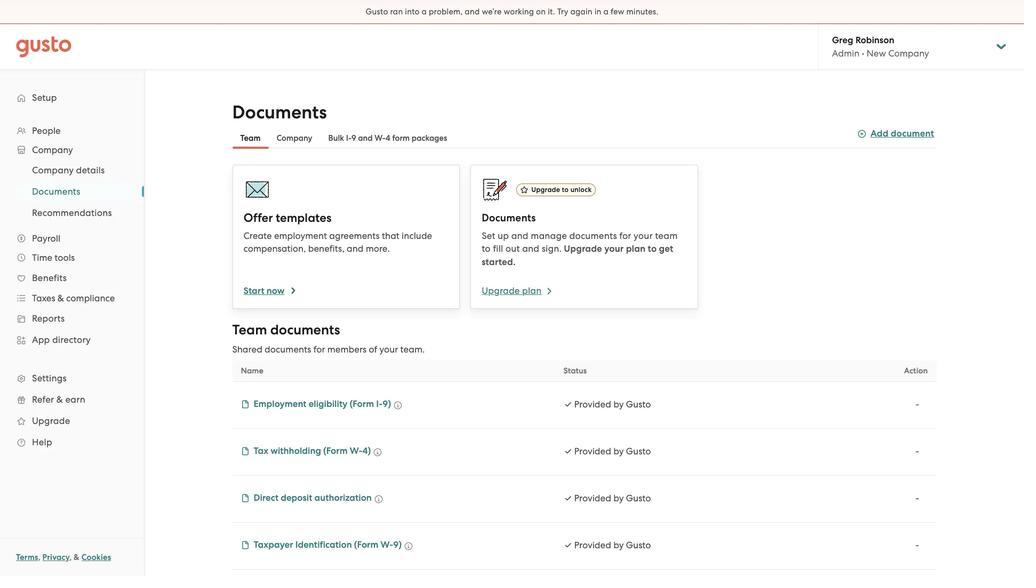 Task type: locate. For each thing, give the bounding box(es) containing it.
- for tax withholding (form w-4)
[[916, 446, 919, 457]]

provided by gusto for employment eligibility (form i-9)
[[574, 399, 651, 410]]

list containing company details
[[0, 160, 144, 224]]

direct deposit authorization
[[254, 492, 372, 504]]

and inside button
[[358, 133, 373, 143]]

company right new
[[888, 48, 929, 59]]

create employment agreements that include compensation, benefits, and more.
[[244, 230, 432, 254]]

4 provided by gusto from the top
[[574, 540, 651, 551]]

that
[[382, 230, 400, 241]]

team for team documents
[[232, 322, 267, 338]]

taxes
[[32, 293, 55, 304]]

i- right eligibility
[[376, 398, 383, 410]]

(form for withholding
[[323, 445, 348, 457]]

1 vertical spatial i-
[[376, 398, 383, 410]]

1 vertical spatial documents
[[32, 186, 80, 197]]

deposit
[[281, 492, 312, 504]]

few
[[611, 7, 624, 17]]

to left get at the top
[[648, 243, 657, 254]]

company inside greg robinson admin • new company
[[888, 48, 929, 59]]

0 vertical spatial &
[[58, 293, 64, 304]]

team button
[[232, 127, 269, 149]]

privacy
[[42, 553, 69, 562]]

setup link
[[11, 88, 133, 107]]

1 horizontal spatial plan
[[626, 243, 646, 254]]

0 horizontal spatial i-
[[346, 133, 351, 143]]

module__icon___go7vc image
[[241, 400, 249, 409], [394, 401, 402, 410], [241, 447, 249, 456], [374, 448, 382, 457], [241, 494, 249, 503], [374, 495, 383, 504], [241, 541, 249, 549], [404, 542, 413, 551]]

terms
[[16, 553, 38, 562]]

for inside set up and manage documents for your team to fill out and sign.
[[619, 230, 631, 241]]

by
[[614, 399, 624, 410], [614, 446, 624, 457], [614, 493, 624, 504], [614, 540, 624, 551]]

provided for direct deposit authorization
[[574, 493, 611, 504]]

documents up company button
[[232, 101, 327, 123]]

agreements
[[329, 230, 380, 241]]

a
[[422, 7, 427, 17], [604, 7, 609, 17]]

0 vertical spatial plan
[[626, 243, 646, 254]]

benefits
[[32, 273, 67, 283]]

1 vertical spatial (form
[[323, 445, 348, 457]]

2 provided from the top
[[574, 446, 611, 457]]

and down the agreements
[[347, 243, 364, 254]]

3 by from the top
[[614, 493, 624, 504]]

2 by from the top
[[614, 446, 624, 457]]

2 , from the left
[[69, 553, 72, 562]]

bulk
[[328, 133, 344, 143]]

time
[[32, 252, 52, 263]]

reports link
[[11, 309, 133, 328]]

2 provided by gusto from the top
[[574, 446, 651, 457]]

members
[[327, 344, 367, 355]]

for left team
[[619, 230, 631, 241]]

1 horizontal spatial a
[[604, 7, 609, 17]]

3 - from the top
[[916, 493, 919, 504]]

upgrade inside upgrade your plan to get started.
[[564, 243, 602, 254]]

1 vertical spatial documents
[[270, 322, 340, 338]]

company
[[888, 48, 929, 59], [277, 133, 312, 143], [32, 145, 73, 155], [32, 165, 74, 176]]

(form left 4)
[[323, 445, 348, 457]]

1 , from the left
[[38, 553, 40, 562]]

(form right eligibility
[[350, 398, 374, 410]]

plan inside upgrade your plan to get started.
[[626, 243, 646, 254]]

w-
[[375, 133, 386, 143], [350, 445, 363, 457], [381, 539, 393, 551]]

into
[[405, 7, 420, 17]]

documents down company details on the left of page
[[32, 186, 80, 197]]

gusto navigation element
[[0, 70, 144, 470]]

team inside button
[[240, 133, 261, 143]]

1 provided from the top
[[574, 399, 611, 410]]

company down people
[[32, 145, 73, 155]]

to inside set up and manage documents for your team to fill out and sign.
[[482, 243, 491, 254]]

tools
[[55, 252, 75, 263]]

taxpayer identification (form w-9)
[[254, 539, 402, 551]]

tax withholding (form w-4) link
[[241, 445, 371, 458]]

compliance
[[66, 293, 115, 304]]

2 - from the top
[[916, 446, 919, 457]]

(form right identification
[[354, 539, 378, 551]]

refer & earn
[[32, 394, 85, 405]]

terms , privacy , & cookies
[[16, 553, 111, 562]]

people
[[32, 125, 61, 136]]

team for team
[[240, 133, 261, 143]]

and right out
[[522, 243, 539, 254]]

2 vertical spatial documents
[[265, 344, 311, 355]]

1 vertical spatial your
[[604, 243, 624, 254]]

greg robinson admin • new company
[[832, 35, 929, 59]]

team left company button
[[240, 133, 261, 143]]

upgrade for to
[[531, 186, 560, 194]]

documents up up
[[482, 212, 536, 224]]

0 vertical spatial your
[[634, 230, 653, 241]]

your inside upgrade your plan to get started.
[[604, 243, 624, 254]]

bulk i-9 and w-4 form packages
[[328, 133, 447, 143]]

1 vertical spatial plan
[[522, 285, 542, 296]]

your left get at the top
[[604, 243, 624, 254]]

1 by from the top
[[614, 399, 624, 410]]

home image
[[16, 36, 71, 57]]

started.
[[482, 257, 516, 268]]

0 horizontal spatial to
[[482, 243, 491, 254]]

- for direct deposit authorization
[[916, 493, 919, 504]]

0 vertical spatial documents
[[569, 230, 617, 241]]

to inside upgrade your plan to get started.
[[648, 243, 657, 254]]

tax withholding (form w-4)
[[254, 445, 371, 457]]

0 vertical spatial team
[[240, 133, 261, 143]]

w- inside button
[[375, 133, 386, 143]]

& inside dropdown button
[[58, 293, 64, 304]]

1 horizontal spatial for
[[619, 230, 631, 241]]

0 vertical spatial (form
[[350, 398, 374, 410]]

& right "taxes"
[[58, 293, 64, 304]]

for
[[619, 230, 631, 241], [314, 344, 325, 355]]

employment eligibility (form i-9) link
[[241, 398, 391, 411]]

& left cookies at the bottom left
[[74, 553, 79, 562]]

documents up upgrade your plan to get started.
[[569, 230, 617, 241]]

upgrade inside gusto navigation element
[[32, 416, 70, 426]]

upgrade plan
[[482, 285, 542, 296]]

details
[[76, 165, 105, 176]]

provided by gusto for tax withholding (form w-4)
[[574, 446, 651, 457]]

3 provided from the top
[[574, 493, 611, 504]]

1 vertical spatial 9)
[[393, 539, 402, 551]]

upgrade right sign.
[[564, 243, 602, 254]]

0 horizontal spatial 9)
[[383, 398, 391, 410]]

2 vertical spatial w-
[[381, 539, 393, 551]]

4
[[386, 133, 391, 143]]

withholding
[[271, 445, 321, 457]]

4 - from the top
[[916, 540, 919, 551]]

0 horizontal spatial plan
[[522, 285, 542, 296]]

1 horizontal spatial 9)
[[393, 539, 402, 551]]

people button
[[11, 121, 133, 140]]

2 horizontal spatial your
[[634, 230, 653, 241]]

upgrade your plan to get started.
[[482, 243, 673, 268]]

payroll
[[32, 233, 60, 244]]

app
[[32, 334, 50, 345]]

upgrade
[[531, 186, 560, 194], [564, 243, 602, 254], [482, 285, 520, 296], [32, 416, 70, 426]]

2 vertical spatial documents
[[482, 212, 536, 224]]

2 vertical spatial (form
[[354, 539, 378, 551]]

team
[[240, 133, 261, 143], [232, 322, 267, 338]]

4 by from the top
[[614, 540, 624, 551]]

your right of
[[380, 344, 398, 355]]

identification
[[295, 539, 352, 551]]

gusto
[[366, 7, 388, 17], [626, 399, 651, 410], [626, 446, 651, 457], [626, 493, 651, 504], [626, 540, 651, 551]]

1 vertical spatial w-
[[350, 445, 363, 457]]

upgrade down started.
[[482, 285, 520, 296]]

0 horizontal spatial your
[[380, 344, 398, 355]]

, left cookies at the bottom left
[[69, 553, 72, 562]]

2 vertical spatial &
[[74, 553, 79, 562]]

gusto for taxpayer identification (form w-9)
[[626, 540, 651, 551]]

9) for i-
[[383, 398, 391, 410]]

1 horizontal spatial documents
[[232, 101, 327, 123]]

it.
[[548, 7, 555, 17]]

1 list from the top
[[0, 121, 144, 453]]

for left members
[[314, 344, 325, 355]]

0 vertical spatial w-
[[375, 133, 386, 143]]

documents
[[232, 101, 327, 123], [32, 186, 80, 197], [482, 212, 536, 224]]

a right into
[[422, 7, 427, 17]]

4 provided from the top
[[574, 540, 611, 551]]

earn
[[65, 394, 85, 405]]

your left team
[[634, 230, 653, 241]]

1 - from the top
[[916, 399, 919, 410]]

app directory link
[[11, 330, 133, 349]]

documents
[[569, 230, 617, 241], [270, 322, 340, 338], [265, 344, 311, 355]]

i-
[[346, 133, 351, 143], [376, 398, 383, 410]]

(form inside "link"
[[323, 445, 348, 457]]

provided
[[574, 399, 611, 410], [574, 446, 611, 457], [574, 493, 611, 504], [574, 540, 611, 551]]

1 horizontal spatial to
[[562, 186, 569, 194]]

1 provided by gusto from the top
[[574, 399, 651, 410]]

w- inside "link"
[[350, 445, 363, 457]]

i- right bulk on the top left
[[346, 133, 351, 143]]

provided by gusto
[[574, 399, 651, 410], [574, 446, 651, 457], [574, 493, 651, 504], [574, 540, 651, 551]]

module__icon___go7vc image inside "taxpayer identification (form w-9)" link
[[241, 541, 249, 549]]

3 provided by gusto from the top
[[574, 493, 651, 504]]

new
[[867, 48, 886, 59]]

9)
[[383, 398, 391, 410], [393, 539, 402, 551]]

and right 9
[[358, 133, 373, 143]]

a right 'in'
[[604, 7, 609, 17]]

in
[[595, 7, 602, 17]]

0 horizontal spatial ,
[[38, 553, 40, 562]]

set
[[482, 230, 495, 241]]

problem,
[[429, 7, 463, 17]]

action
[[904, 366, 928, 376]]

0 vertical spatial 9)
[[383, 398, 391, 410]]

2 list from the top
[[0, 160, 144, 224]]

, left privacy link
[[38, 553, 40, 562]]

company inside button
[[277, 133, 312, 143]]

i- inside button
[[346, 133, 351, 143]]

0 vertical spatial i-
[[346, 133, 351, 143]]

upgrade down refer & earn
[[32, 416, 70, 426]]

terms link
[[16, 553, 38, 562]]

& left earn
[[56, 394, 63, 405]]

company left bulk on the top left
[[277, 133, 312, 143]]

shared documents for members of your team.
[[232, 344, 425, 355]]

(form for identification
[[354, 539, 378, 551]]

0 vertical spatial for
[[619, 230, 631, 241]]

documents inside set up and manage documents for your team to fill out and sign.
[[569, 230, 617, 241]]

provided for tax withholding (form w-4)
[[574, 446, 611, 457]]

up
[[498, 230, 509, 241]]

by for taxpayer identification (form w-9)
[[614, 540, 624, 551]]

documents up shared documents for members of your team.
[[270, 322, 340, 338]]

0 horizontal spatial documents
[[32, 186, 80, 197]]

to left unlock
[[562, 186, 569, 194]]

company inside dropdown button
[[32, 145, 73, 155]]

upgrade to unlock
[[531, 186, 592, 194]]

minutes.
[[627, 7, 659, 17]]

to
[[562, 186, 569, 194], [482, 243, 491, 254], [648, 243, 657, 254]]

team up shared
[[232, 322, 267, 338]]

2 horizontal spatial to
[[648, 243, 657, 254]]

1 vertical spatial &
[[56, 394, 63, 405]]

0 horizontal spatial for
[[314, 344, 325, 355]]

1 horizontal spatial ,
[[69, 553, 72, 562]]

start
[[244, 285, 264, 297]]

0 horizontal spatial a
[[422, 7, 427, 17]]

documents down team documents
[[265, 344, 311, 355]]

0 vertical spatial documents
[[232, 101, 327, 123]]

fill
[[493, 243, 503, 254]]

list
[[0, 121, 144, 453], [0, 160, 144, 224]]

and
[[465, 7, 480, 17], [358, 133, 373, 143], [511, 230, 529, 241], [347, 243, 364, 254], [522, 243, 539, 254]]

upgrade left unlock
[[531, 186, 560, 194]]

9) for w-
[[393, 539, 402, 551]]

1 vertical spatial team
[[232, 322, 267, 338]]

list containing people
[[0, 121, 144, 453]]

1 horizontal spatial your
[[604, 243, 624, 254]]

to left fill on the top left
[[482, 243, 491, 254]]



Task type: describe. For each thing, give the bounding box(es) containing it.
add
[[871, 128, 889, 139]]

w- for 9)
[[381, 539, 393, 551]]

9
[[351, 133, 356, 143]]

bulk i-9 and w-4 form packages button
[[320, 127, 455, 149]]

provided by gusto for direct deposit authorization
[[574, 493, 651, 504]]

1 horizontal spatial i-
[[376, 398, 383, 410]]

offer
[[244, 211, 273, 225]]

by for employment eligibility (form i-9)
[[614, 399, 624, 410]]

& for earn
[[56, 394, 63, 405]]

company details link
[[19, 161, 133, 180]]

greg
[[832, 35, 853, 46]]

company button
[[269, 127, 320, 149]]

4)
[[363, 445, 371, 457]]

cookies
[[81, 553, 111, 562]]

module__icon___go7vc image inside employment eligibility (form i-9) link
[[241, 400, 249, 409]]

taxpayer
[[254, 539, 293, 551]]

now
[[267, 285, 285, 297]]

and inside create employment agreements that include compensation, benefits, and more.
[[347, 243, 364, 254]]

more.
[[366, 243, 390, 254]]

eligibility
[[309, 398, 348, 410]]

company down company dropdown button
[[32, 165, 74, 176]]

on
[[536, 7, 546, 17]]

2 a from the left
[[604, 7, 609, 17]]

form
[[392, 133, 410, 143]]

and left we're
[[465, 7, 480, 17]]

- for employment eligibility (form i-9)
[[916, 399, 919, 410]]

tax
[[254, 445, 268, 457]]

direct
[[254, 492, 279, 504]]

templates
[[276, 211, 332, 225]]

1 a from the left
[[422, 7, 427, 17]]

robinson
[[856, 35, 894, 46]]

by for direct deposit authorization
[[614, 493, 624, 504]]

team
[[655, 230, 678, 241]]

taxes & compliance
[[32, 293, 115, 304]]

again
[[570, 7, 593, 17]]

offer templates
[[244, 211, 332, 225]]

name
[[241, 366, 263, 376]]

company button
[[11, 140, 133, 160]]

and up out
[[511, 230, 529, 241]]

settings link
[[11, 369, 133, 388]]

setup
[[32, 92, 57, 103]]

compensation,
[[244, 243, 306, 254]]

provided for employment eligibility (form i-9)
[[574, 399, 611, 410]]

help
[[32, 437, 52, 448]]

employment
[[274, 230, 327, 241]]

upgrade for your
[[564, 243, 602, 254]]

upgrade for plan
[[482, 285, 520, 296]]

employment
[[254, 398, 307, 410]]

admin
[[832, 48, 860, 59]]

team documents
[[232, 322, 340, 338]]

- for taxpayer identification (form w-9)
[[916, 540, 919, 551]]

authorization
[[314, 492, 372, 504]]

module__icon___go7vc image inside 'direct deposit authorization' link
[[241, 494, 249, 503]]

(form for eligibility
[[350, 398, 374, 410]]

provided by gusto for taxpayer identification (form w-9)
[[574, 540, 651, 551]]

by for tax withholding (form w-4)
[[614, 446, 624, 457]]

we're
[[482, 7, 502, 17]]

add document link
[[858, 126, 934, 141]]

taxpayer identification (form w-9) link
[[241, 539, 402, 552]]

& for compliance
[[58, 293, 64, 304]]

set up and manage documents for your team to fill out and sign.
[[482, 230, 678, 254]]

recommendations
[[32, 208, 112, 218]]

cookies button
[[81, 551, 111, 564]]

provided for taxpayer identification (form w-9)
[[574, 540, 611, 551]]

2 vertical spatial your
[[380, 344, 398, 355]]

gusto ran into a problem, and we're working on it. try again in a few minutes.
[[366, 7, 659, 17]]

reports
[[32, 313, 65, 324]]

of
[[369, 344, 377, 355]]

packages
[[412, 133, 447, 143]]

app directory
[[32, 334, 91, 345]]

your inside set up and manage documents for your team to fill out and sign.
[[634, 230, 653, 241]]

•
[[862, 48, 865, 59]]

documents for shared documents for members of your team.
[[265, 344, 311, 355]]

w- for 4)
[[350, 445, 363, 457]]

direct deposit authorization link
[[241, 492, 372, 505]]

1 vertical spatial for
[[314, 344, 325, 355]]

gusto for tax withholding (form w-4)
[[626, 446, 651, 457]]

start now
[[244, 285, 285, 297]]

gusto for direct deposit authorization
[[626, 493, 651, 504]]

out
[[506, 243, 520, 254]]

2 horizontal spatial documents
[[482, 212, 536, 224]]

benefits link
[[11, 268, 133, 288]]

privacy link
[[42, 553, 69, 562]]

refer
[[32, 394, 54, 405]]

help link
[[11, 433, 133, 452]]

settings
[[32, 373, 67, 384]]

module__icon___go7vc image inside tax withholding (form w-4) "link"
[[241, 447, 249, 456]]

upgrade link
[[11, 411, 133, 430]]

documents inside documents link
[[32, 186, 80, 197]]

recommendations link
[[19, 203, 133, 222]]

try
[[557, 7, 568, 17]]

documents for team documents
[[270, 322, 340, 338]]

sign.
[[542, 243, 562, 254]]

team.
[[400, 344, 425, 355]]

company details
[[32, 165, 105, 176]]

get
[[659, 243, 673, 254]]

create
[[244, 230, 272, 241]]

gusto for employment eligibility (form i-9)
[[626, 399, 651, 410]]

directory
[[52, 334, 91, 345]]

unlock
[[570, 186, 592, 194]]



Task type: vqa. For each thing, say whether or not it's contained in the screenshot.
the top REQUEST
no



